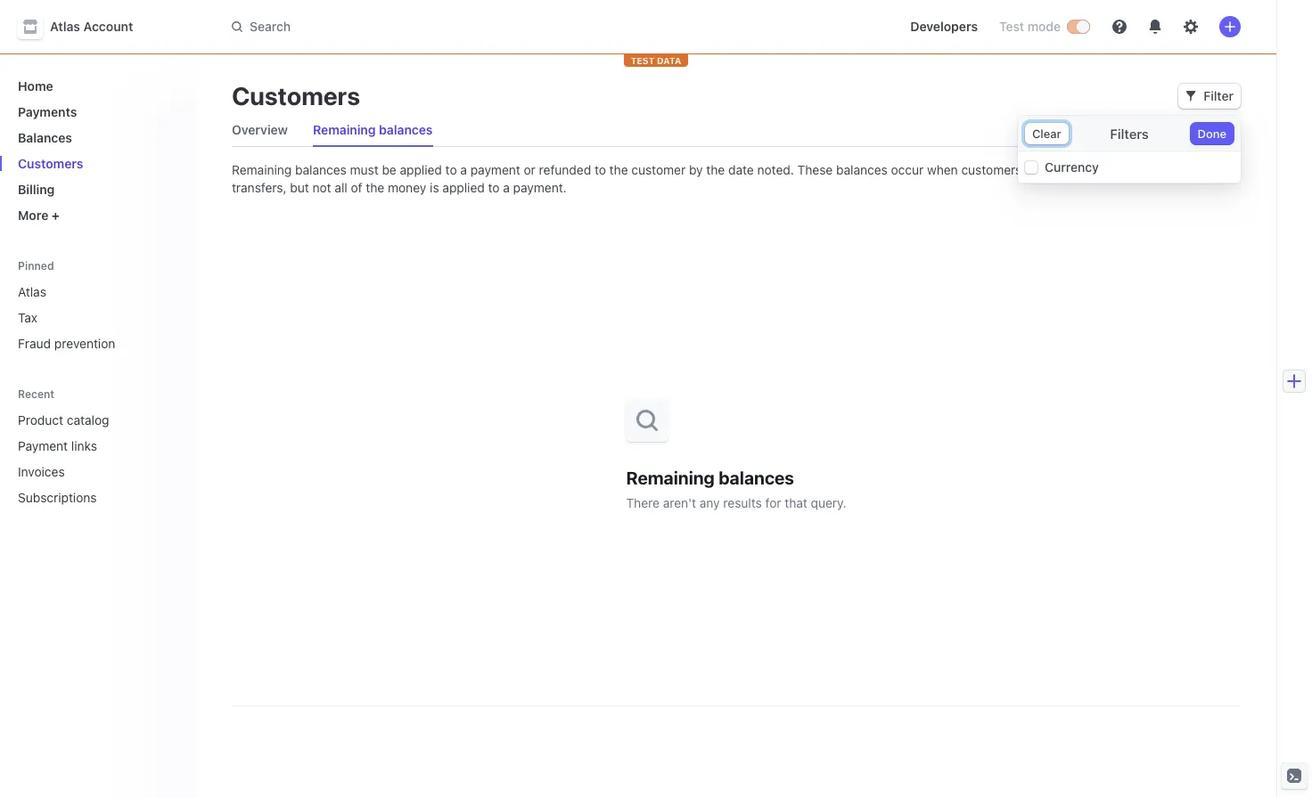 Task type: vqa. For each thing, say whether or not it's contained in the screenshot.
Tax
yes



Task type: describe. For each thing, give the bounding box(es) containing it.
not
[[313, 180, 331, 195]]

remaining balances must be applied to a payment or refunded to the customer by the date noted. these balances occur when customers pay using bank transfers, but not all of the money is applied to a payment.
[[232, 162, 1112, 195]]

these
[[798, 162, 833, 177]]

catalog
[[67, 413, 109, 428]]

refunded
[[539, 162, 591, 177]]

pay
[[1025, 162, 1046, 177]]

overview link
[[225, 118, 295, 143]]

for
[[765, 495, 781, 510]]

1 vertical spatial a
[[503, 180, 510, 195]]

more +
[[18, 208, 60, 223]]

all
[[335, 180, 348, 195]]

query.
[[811, 495, 847, 510]]

payment.
[[513, 180, 567, 195]]

aren't
[[663, 495, 696, 510]]

1 horizontal spatial applied
[[443, 180, 485, 195]]

recent
[[18, 388, 54, 401]]

core navigation links element
[[11, 71, 182, 230]]

help image
[[1113, 20, 1127, 34]]

payments link
[[11, 97, 182, 127]]

clear
[[1032, 127, 1062, 141]]

tab list containing overview
[[225, 114, 1241, 147]]

be
[[382, 162, 397, 177]]

home
[[18, 78, 53, 94]]

account
[[83, 19, 133, 34]]

clear button
[[1025, 123, 1069, 144]]

balances for remaining balances there aren't any results for that query.
[[719, 468, 794, 488]]

balances
[[18, 130, 72, 145]]

0 vertical spatial applied
[[400, 162, 442, 177]]

remaining for remaining balances must be applied to a payment or refunded to the customer by the date noted. these balances occur when customers pay using bank transfers, but not all of the money is applied to a payment.
[[232, 162, 292, 177]]

filter
[[1204, 88, 1234, 103]]

product catalog link
[[11, 406, 157, 435]]

done
[[1198, 127, 1227, 141]]

svg image
[[1186, 91, 1197, 102]]

customer
[[632, 162, 686, 177]]

subscriptions
[[18, 490, 97, 506]]

using
[[1049, 162, 1081, 177]]

2 horizontal spatial to
[[595, 162, 606, 177]]

there
[[626, 495, 660, 510]]

fraud
[[18, 336, 51, 351]]

+
[[52, 208, 60, 223]]

atlas account button
[[18, 14, 151, 39]]

billing link
[[11, 175, 182, 204]]

search
[[250, 19, 291, 34]]

by
[[689, 162, 703, 177]]

remaining balances link
[[306, 118, 440, 143]]

recent element
[[0, 406, 196, 513]]

links
[[71, 439, 97, 454]]

overview
[[232, 122, 288, 137]]

invoices
[[18, 464, 65, 480]]

Search search field
[[221, 10, 724, 43]]

data
[[657, 55, 681, 66]]

currency
[[1045, 160, 1099, 175]]

1 horizontal spatial customers
[[232, 81, 360, 111]]

fraud prevention
[[18, 336, 115, 351]]

results
[[723, 495, 762, 510]]

bank
[[1084, 162, 1112, 177]]

2 horizontal spatial the
[[706, 162, 725, 177]]

0 horizontal spatial to
[[445, 162, 457, 177]]

remaining balances
[[313, 122, 433, 137]]

remaining balances there aren't any results for that query.
[[626, 468, 847, 510]]

mode
[[1028, 19, 1061, 34]]

0 horizontal spatial a
[[460, 162, 467, 177]]



Task type: locate. For each thing, give the bounding box(es) containing it.
more
[[18, 208, 48, 223]]

product
[[18, 413, 63, 428]]

atlas left the account
[[50, 19, 80, 34]]

customers
[[232, 81, 360, 111], [18, 156, 83, 171]]

balances up not
[[295, 162, 347, 177]]

0 horizontal spatial the
[[366, 180, 384, 195]]

to
[[445, 162, 457, 177], [595, 162, 606, 177], [488, 180, 500, 195]]

0 vertical spatial remaining
[[313, 122, 376, 137]]

pinned navigation links element
[[11, 259, 182, 358]]

the right of
[[366, 180, 384, 195]]

any
[[700, 495, 720, 510]]

remaining up transfers,
[[232, 162, 292, 177]]

payment links link
[[11, 432, 157, 461]]

1 horizontal spatial a
[[503, 180, 510, 195]]

pinned
[[18, 259, 54, 273]]

customers inside core navigation links element
[[18, 156, 83, 171]]

balances for remaining balances must be applied to a payment or refunded to the customer by the date noted. these balances occur when customers pay using bank transfers, but not all of the money is applied to a payment.
[[295, 162, 347, 177]]

balances link
[[11, 123, 182, 152]]

customers up overview
[[232, 81, 360, 111]]

payment
[[18, 439, 68, 454]]

is
[[430, 180, 439, 195]]

date
[[728, 162, 754, 177]]

customers
[[961, 162, 1022, 177]]

0 horizontal spatial atlas
[[18, 284, 46, 300]]

balances for remaining balances
[[379, 122, 433, 137]]

tax
[[18, 310, 38, 325]]

atlas inside "button"
[[50, 19, 80, 34]]

home link
[[11, 71, 182, 101]]

developers link
[[903, 12, 985, 41]]

2 vertical spatial remaining
[[626, 468, 715, 488]]

test
[[631, 55, 655, 66]]

1 vertical spatial applied
[[443, 180, 485, 195]]

balances inside remaining balances there aren't any results for that query.
[[719, 468, 794, 488]]

atlas for atlas account
[[50, 19, 80, 34]]

done button
[[1191, 123, 1234, 144]]

applied
[[400, 162, 442, 177], [443, 180, 485, 195]]

remaining inside remaining balances there aren't any results for that query.
[[626, 468, 715, 488]]

0 horizontal spatial remaining
[[232, 162, 292, 177]]

remaining for remaining balances there aren't any results for that query.
[[626, 468, 715, 488]]

balances
[[379, 122, 433, 137], [295, 162, 347, 177], [836, 162, 888, 177], [719, 468, 794, 488]]

1 horizontal spatial the
[[610, 162, 628, 177]]

filters
[[1110, 126, 1149, 142]]

notifications image
[[1148, 20, 1163, 34]]

atlas account
[[50, 19, 133, 34]]

occur
[[891, 162, 924, 177]]

balances up be
[[379, 122, 433, 137]]

billing
[[18, 182, 55, 197]]

to down payment on the left of the page
[[488, 180, 500, 195]]

the right by
[[706, 162, 725, 177]]

test mode
[[999, 19, 1061, 34]]

filter button
[[1179, 84, 1241, 109]]

invoices link
[[11, 457, 157, 487]]

test data
[[631, 55, 681, 66]]

remaining up "must" on the left top of the page
[[313, 122, 376, 137]]

atlas for atlas
[[18, 284, 46, 300]]

customers down balances
[[18, 156, 83, 171]]

but
[[290, 180, 309, 195]]

1 horizontal spatial to
[[488, 180, 500, 195]]

atlas
[[50, 19, 80, 34], [18, 284, 46, 300]]

product catalog
[[18, 413, 109, 428]]

remaining up "aren't"
[[626, 468, 715, 488]]

money
[[388, 180, 426, 195]]

tab list
[[225, 114, 1241, 147]]

1 horizontal spatial atlas
[[50, 19, 80, 34]]

the
[[610, 162, 628, 177], [706, 162, 725, 177], [366, 180, 384, 195]]

prevention
[[54, 336, 115, 351]]

remaining for remaining balances
[[313, 122, 376, 137]]

0 horizontal spatial customers
[[18, 156, 83, 171]]

developers
[[910, 19, 978, 34]]

the left the customer
[[610, 162, 628, 177]]

that
[[785, 495, 808, 510]]

a
[[460, 162, 467, 177], [503, 180, 510, 195]]

applied right is
[[443, 180, 485, 195]]

recent navigation links element
[[0, 387, 196, 513]]

remaining inside the remaining balances must be applied to a payment or refunded to the customer by the date noted. these balances occur when customers pay using bank transfers, but not all of the money is applied to a payment.
[[232, 162, 292, 177]]

test
[[999, 19, 1024, 34]]

pinned element
[[11, 277, 182, 358]]

customers link
[[11, 149, 182, 178]]

when
[[927, 162, 958, 177]]

payment links
[[18, 439, 97, 454]]

a left payment on the left of the page
[[460, 162, 467, 177]]

1 vertical spatial atlas
[[18, 284, 46, 300]]

1 vertical spatial remaining
[[232, 162, 292, 177]]

atlas down pinned
[[18, 284, 46, 300]]

must
[[350, 162, 379, 177]]

noted.
[[757, 162, 794, 177]]

to left payment on the left of the page
[[445, 162, 457, 177]]

subscriptions link
[[11, 483, 157, 513]]

applied up is
[[400, 162, 442, 177]]

0 vertical spatial a
[[460, 162, 467, 177]]

payment
[[471, 162, 520, 177]]

balances left occur
[[836, 162, 888, 177]]

fraud prevention link
[[11, 329, 182, 358]]

a down payment on the left of the page
[[503, 180, 510, 195]]

atlas inside pinned element
[[18, 284, 46, 300]]

settings image
[[1184, 20, 1198, 34]]

of
[[351, 180, 362, 195]]

Search text field
[[221, 10, 724, 43]]

2 horizontal spatial remaining
[[626, 468, 715, 488]]

balances up the results
[[719, 468, 794, 488]]

to right refunded
[[595, 162, 606, 177]]

0 vertical spatial atlas
[[50, 19, 80, 34]]

0 horizontal spatial applied
[[400, 162, 442, 177]]

remaining
[[313, 122, 376, 137], [232, 162, 292, 177], [626, 468, 715, 488]]

1 horizontal spatial remaining
[[313, 122, 376, 137]]

0 vertical spatial customers
[[232, 81, 360, 111]]

or
[[524, 162, 536, 177]]

tax link
[[11, 303, 182, 333]]

atlas link
[[11, 277, 182, 307]]

1 vertical spatial customers
[[18, 156, 83, 171]]

payments
[[18, 104, 77, 119]]

transfers,
[[232, 180, 287, 195]]



